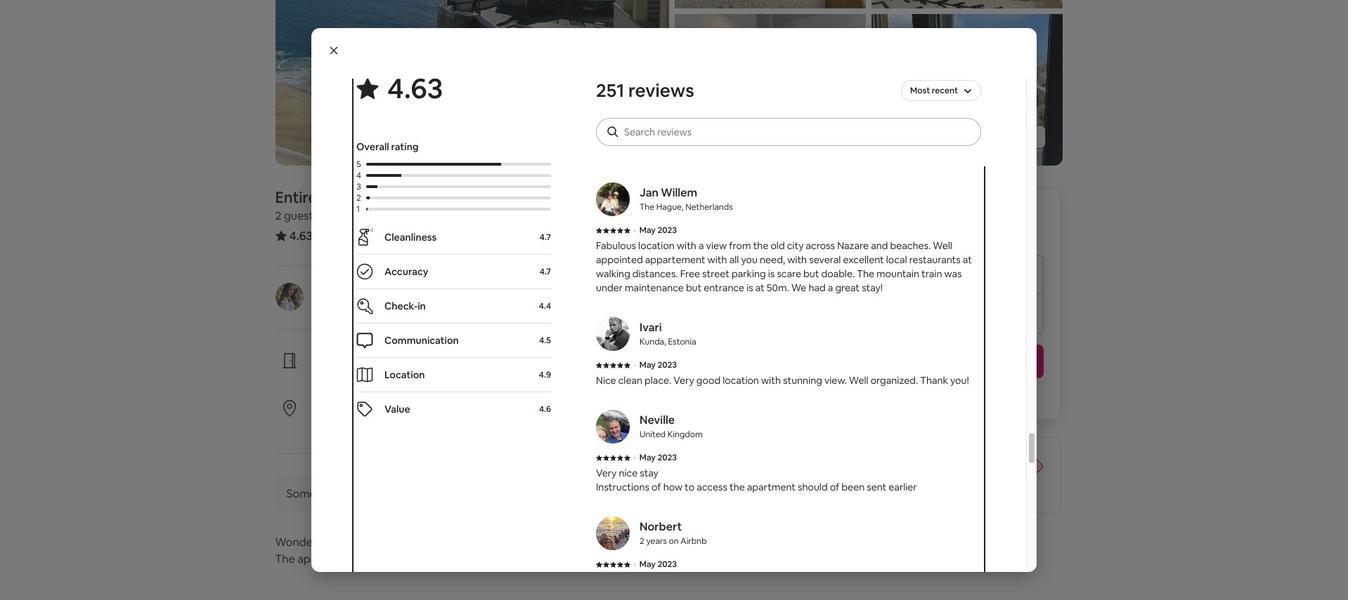 Task type: locate. For each thing, give the bounding box(es) containing it.
with up street
[[708, 254, 727, 266]]

1 horizontal spatial guests
[[384, 418, 414, 431]]

jan willem image
[[596, 183, 630, 216]]

1 vertical spatial nazaré,
[[411, 188, 465, 207]]

all
[[989, 131, 999, 143], [729, 254, 739, 266]]

1 horizontal spatial view
[[706, 240, 727, 252]]

very
[[674, 375, 694, 387], [596, 467, 617, 480]]

may up 'place.'
[[639, 360, 656, 371]]

1 vertical spatial at
[[755, 282, 765, 294]]

1 left bed
[[389, 209, 394, 224]]

2023 for neville
[[657, 453, 677, 464]]

1 vertical spatial view
[[706, 240, 727, 252]]

neville united kingdom
[[640, 413, 703, 441]]

0 horizontal spatial very
[[596, 467, 617, 480]]

0 vertical spatial 4.7
[[540, 232, 551, 243]]

251 reviews inside 4.63 dialog
[[596, 79, 694, 103]]

0 horizontal spatial 251
[[321, 228, 339, 243]]

the down wonderful
[[275, 552, 295, 567]]

2 4.7 from the top
[[540, 266, 551, 278]]

1 vertical spatial 4.63
[[289, 228, 313, 244]]

0 vertical spatial to
[[715, 131, 725, 144]]

quite
[[868, 89, 892, 102]]

is
[[674, 103, 680, 116], [823, 117, 829, 130], [768, 268, 775, 280], [747, 282, 753, 294]]

0 vertical spatial guests
[[284, 209, 319, 224]]

lovely studio/apartment in sítio da nazaré 2 image 5 image
[[871, 14, 1062, 166]]

restaurants
[[909, 254, 961, 266]]

you! inside small space, without unnecessary space. little convenience, quite hard bed, little space. the place is fantastic for the view and location that are breathtaking. however, for having made several listings in nazaré, this one is too expensive for what it offers. the hosts were very quick to respond and accommodated us for our baby. thank you!
[[962, 131, 981, 144]]

the down jan
[[640, 202, 654, 213]]

1 bedroom · 1 bed · 1 bath
[[326, 209, 455, 224]]

0 vertical spatial very
[[674, 375, 694, 387]]

space. down small
[[596, 103, 625, 116]]

hosts
[[615, 131, 640, 144]]

check-
[[343, 352, 379, 367]]

very inside very nice stay instructions of how to access the apartment should of been sent earlier
[[596, 467, 617, 480]]

to down listings
[[715, 131, 725, 144]]

0 vertical spatial 251
[[596, 79, 624, 103]]

Search reviews, Press 'Enter' to search text field
[[624, 125, 967, 139]]

little
[[939, 89, 959, 102]]

0 horizontal spatial 4.63
[[289, 228, 313, 244]]

0 vertical spatial at
[[963, 254, 972, 266]]

you! up charged
[[950, 375, 969, 387]]

view
[[757, 103, 778, 116], [706, 240, 727, 252], [437, 552, 461, 567]]

may down norbert
[[639, 559, 656, 571]]

0 horizontal spatial view
[[437, 552, 461, 567]]

may up stay
[[639, 453, 656, 464]]

of inside your dates are $75 aud less than the avg. nightly rate of the last 60 days.
[[970, 468, 981, 483]]

been left sent at the bottom right of page
[[842, 481, 865, 494]]

days.
[[854, 482, 881, 497]]

are
[[859, 103, 873, 116], [945, 454, 962, 469]]

0 horizontal spatial well
[[849, 375, 868, 387]]

0 vertical spatial thank
[[932, 131, 960, 144]]

1 horizontal spatial apartment
[[747, 481, 796, 494]]

1 horizontal spatial years
[[646, 536, 667, 548]]

location inside small space, without unnecessary space. little convenience, quite hard bed, little space. the place is fantastic for the view and location that are breathtaking. however, for having made several listings in nazaré, this one is too expensive for what it offers. the hosts were very quick to respond and accommodated us for our baby. thank you!
[[799, 103, 836, 116]]

netherlands
[[685, 202, 733, 213]]

a right had
[[828, 282, 833, 294]]

1 vertical spatial 251 reviews
[[321, 228, 382, 243]]

0 vertical spatial 2
[[356, 193, 361, 204]]

1 horizontal spatial to
[[715, 131, 725, 144]]

several down across
[[809, 254, 841, 266]]

fabulous
[[596, 240, 636, 252]]

at
[[963, 254, 972, 266], [755, 282, 765, 294]]

0 vertical spatial well
[[933, 240, 952, 252]]

apartment left should
[[747, 481, 796, 494]]

1 · may 2023 from the top
[[634, 225, 677, 236]]

2 horizontal spatial view
[[757, 103, 778, 116]]

2023 for norbert
[[657, 559, 677, 571]]

avg.
[[885, 468, 906, 483]]

view left from at top right
[[706, 240, 727, 252]]

reviews up place
[[628, 79, 694, 103]]

2 inside norbert 2 years on airbnb
[[640, 536, 644, 548]]

ivari image
[[596, 318, 630, 351]]

less
[[818, 468, 837, 483]]

251 inside 4.63 dialog
[[596, 79, 624, 103]]

2
[[356, 193, 361, 204], [275, 209, 282, 224], [640, 536, 644, 548]]

guests down entire
[[284, 209, 319, 224]]

1 horizontal spatial recent
[[932, 85, 958, 96]]

a inside "wonderful ocean-facing frontline apartment. the apartment enjoys a unique view of the sea and nazareth."
[[391, 552, 397, 567]]

4 may from the top
[[639, 453, 656, 464]]

0 vertical spatial apartment
[[747, 481, 796, 494]]

little
[[781, 89, 804, 102]]

0 vertical spatial all
[[989, 131, 999, 143]]

3 2023 from the top
[[657, 360, 677, 371]]

251
[[596, 79, 624, 103], [321, 228, 339, 243]]

1 vertical spatial several
[[809, 254, 841, 266]]

to right 'how'
[[685, 481, 694, 494]]

a
[[699, 240, 704, 252], [828, 282, 833, 294], [496, 418, 502, 431], [391, 552, 397, 567]]

wonderful ocean-facing frontline apartment. the apartment enjoys a unique view of the sea and nazareth.
[[275, 536, 588, 567]]

0 vertical spatial nazaré,
[[749, 117, 783, 130]]

well
[[933, 240, 952, 252], [849, 375, 868, 387]]

kunda,
[[640, 337, 666, 348]]

251 reviews down bedroom
[[321, 228, 382, 243]]

and right sea on the bottom left of the page
[[517, 552, 536, 567]]

12/22/2023
[[940, 273, 991, 286]]

1 vertical spatial to
[[685, 481, 694, 494]]

been right has
[[361, 487, 387, 502]]

1 vertical spatial years
[[646, 536, 667, 548]]

great
[[835, 282, 860, 294]]

breathtaking.
[[875, 103, 936, 116]]

for down "breathtaking."
[[897, 117, 910, 130]]

having
[[611, 117, 641, 130]]

3 · may 2023 from the top
[[634, 453, 677, 464]]

some info has been automatically translated.
[[286, 487, 517, 502]]

you! down offers.
[[962, 131, 981, 144]]

1 vertical spatial apartment
[[297, 552, 353, 567]]

1 vertical spatial are
[[945, 454, 962, 469]]

1 horizontal spatial are
[[945, 454, 962, 469]]

4.9
[[539, 370, 551, 381]]

may for neville
[[639, 453, 656, 464]]

the down apartment.
[[477, 552, 494, 567]]

2023 up 'place.'
[[657, 360, 677, 371]]

0 horizontal spatial are
[[859, 103, 873, 116]]

2 may from the top
[[639, 225, 656, 236]]

recent
[[932, 85, 958, 96], [352, 418, 382, 431]]

all left you
[[729, 254, 739, 266]]

a inside great location 95% of recent guests gave the location a 5-star rating.
[[496, 418, 502, 431]]

was
[[944, 268, 962, 280]]

stayed
[[686, 75, 713, 86]]

· may 2023 down on
[[634, 559, 677, 571]]

several inside small space, without unnecessary space. little convenience, quite hard bed, little space. the place is fantastic for the view and location that are breathtaking. however, for having made several listings in nazaré, this one is too expensive for what it offers. the hosts were very quick to respond and accommodated us for our baby. thank you!
[[671, 117, 703, 130]]

the right gave
[[440, 418, 456, 431]]

of right 95%
[[340, 418, 350, 431]]

for right us
[[873, 131, 886, 144]]

4.63 dialog
[[311, 28, 1037, 601]]

0 horizontal spatial been
[[361, 487, 387, 502]]

mountain
[[876, 268, 919, 280]]

street
[[702, 268, 730, 280]]

1 horizontal spatial but
[[803, 268, 819, 280]]

may for norbert
[[639, 559, 656, 571]]

may for ivari
[[639, 360, 656, 371]]

4 · may 2023 from the top
[[634, 559, 677, 571]]

nazaré,
[[749, 117, 783, 130], [411, 188, 465, 207]]

1 vertical spatial 4.7
[[540, 266, 551, 278]]

neville image
[[596, 410, 630, 444], [596, 410, 630, 444]]

are inside your dates are $75 aud less than the avg. nightly rate of the last 60 days.
[[945, 454, 962, 469]]

· may 2023 for 2
[[634, 559, 677, 571]]

thank down it
[[932, 131, 960, 144]]

1 horizontal spatial 4.63
[[387, 70, 443, 107]]

· may 2023 for willem
[[634, 225, 677, 236]]

4.63 down 2 guests at left
[[289, 228, 313, 244]]

at down parking
[[755, 282, 765, 294]]

0 horizontal spatial space.
[[596, 103, 625, 116]]

1 vertical spatial well
[[849, 375, 868, 387]]

0 vertical spatial view
[[757, 103, 778, 116]]

2023 for ivari
[[657, 360, 677, 371]]

4.5
[[539, 335, 551, 347]]

1 vertical spatial very
[[596, 467, 617, 480]]

· may 2023 · stayed with kids
[[634, 75, 749, 86]]

charged
[[934, 390, 971, 403]]

location up one
[[799, 103, 836, 116]]

251 reviews up place
[[596, 79, 694, 103]]

but down free
[[686, 282, 702, 294]]

well inside the fabulous location with a view from the old city across nazare and beaches. well appointed appartement with all you need, with several excellent local restaurants at walking distances. free street parking is scare but doable. the mountain train was under maintenance but entrance is at 50m. we had a great stay!
[[933, 240, 952, 252]]

2023 up stay
[[657, 453, 677, 464]]

4.63
[[387, 70, 443, 107], [289, 228, 313, 244]]

2 down norbert
[[640, 536, 644, 548]]

the left old
[[753, 240, 769, 252]]

great
[[320, 400, 351, 415]]

0 horizontal spatial recent
[[352, 418, 382, 431]]

last
[[818, 482, 836, 497]]

space,
[[622, 89, 651, 102]]

0 horizontal spatial but
[[686, 282, 702, 294]]

and up excellent
[[871, 240, 888, 252]]

0 horizontal spatial to
[[685, 481, 694, 494]]

view up respond
[[757, 103, 778, 116]]

convenience,
[[807, 89, 866, 102]]

· may 2023 up 'place.'
[[634, 360, 677, 371]]

1 vertical spatial all
[[729, 254, 739, 266]]

unnecessary
[[691, 89, 748, 102]]

2 vertical spatial view
[[437, 552, 461, 567]]

apartment
[[747, 481, 796, 494], [297, 552, 353, 567]]

3 may from the top
[[639, 360, 656, 371]]

4 2023 from the top
[[657, 453, 677, 464]]

entire
[[275, 188, 317, 207]]

2 2023 from the top
[[657, 225, 677, 236]]

been inside very nice stay instructions of how to access the apartment should of been sent earlier
[[842, 481, 865, 494]]

0 horizontal spatial years
[[328, 300, 352, 313]]

at up 12/22/2023
[[963, 254, 972, 266]]

in right yourself
[[390, 370, 397, 383]]

may up space,
[[639, 75, 656, 86]]

nazaré, up "bath"
[[411, 188, 465, 207]]

lovely studio/apartment in sítio da nazaré 2 image 2 image
[[674, 0, 866, 8]]

recent inside most recent popup button
[[932, 85, 958, 96]]

0 vertical spatial but
[[803, 268, 819, 280]]

2023 up without
[[657, 75, 677, 86]]

the
[[740, 103, 755, 116], [753, 240, 769, 252], [421, 370, 437, 383], [440, 418, 456, 431], [865, 468, 883, 483], [983, 468, 1001, 483], [730, 481, 745, 494], [477, 552, 494, 567]]

0 horizontal spatial nazaré,
[[411, 188, 465, 207]]

jan willem image
[[596, 183, 630, 216]]

4.7 for cleanliness
[[540, 232, 551, 243]]

show
[[962, 131, 987, 143]]

several
[[671, 117, 703, 130], [809, 254, 841, 266]]

years down hosted
[[328, 300, 352, 313]]

may down jan
[[639, 225, 656, 236]]

1 horizontal spatial all
[[989, 131, 999, 143]]

1 4.7 from the top
[[540, 232, 551, 243]]

0 horizontal spatial 2
[[275, 209, 282, 224]]

4.63 inside dialog
[[387, 70, 443, 107]]

5 may from the top
[[639, 559, 656, 571]]

the inside very nice stay instructions of how to access the apartment should of been sent earlier
[[730, 481, 745, 494]]

· may 2023 up stay
[[634, 453, 677, 464]]

1 left "bath"
[[424, 209, 429, 224]]

view inside "wonderful ocean-facing frontline apartment. the apartment enjoys a unique view of the sea and nazareth."
[[437, 552, 461, 567]]

very nice stay instructions of how to access the apartment should of been sent earlier
[[596, 467, 917, 494]]

of inside great location 95% of recent guests gave the location a 5-star rating.
[[340, 418, 350, 431]]

0 horizontal spatial 251 reviews
[[321, 228, 382, 243]]

the inside "wonderful ocean-facing frontline apartment. the apartment enjoys a unique view of the sea and nazareth."
[[275, 552, 295, 567]]

the inside the fabulous location with a view from the old city across nazare and beaches. well appointed appartement with all you need, with several excellent local restaurants at walking distances. free street parking is scare but doable. the mountain train was under maintenance but entrance is at 50m. we had a great stay!
[[753, 240, 769, 252]]

2 · may 2023 from the top
[[634, 360, 677, 371]]

4.63 up "rating"
[[387, 70, 443, 107]]

1 vertical spatial recent
[[352, 418, 382, 431]]

the left lockbox.
[[421, 370, 437, 383]]

0 horizontal spatial apartment
[[297, 552, 353, 567]]

thank up you won't be charged yet
[[920, 375, 948, 387]]

across
[[806, 240, 835, 252]]

4.4
[[539, 301, 551, 312]]

0 horizontal spatial several
[[671, 117, 703, 130]]

with down "city"
[[787, 254, 807, 266]]

1 vertical spatial guests
[[384, 418, 414, 431]]

1 horizontal spatial 251
[[596, 79, 624, 103]]

nazaré, up respond
[[749, 117, 783, 130]]

the left avg.
[[865, 468, 883, 483]]

guests down the value
[[384, 418, 414, 431]]

nazare
[[837, 240, 869, 252]]

years down norbert
[[646, 536, 667, 548]]

0 vertical spatial reviews
[[628, 79, 694, 103]]

are right dates
[[945, 454, 962, 469]]

very up instructions
[[596, 467, 617, 480]]

251 up having
[[596, 79, 624, 103]]

·
[[634, 75, 636, 86], [680, 75, 682, 86], [384, 209, 387, 224], [419, 209, 422, 224], [634, 225, 636, 236], [634, 360, 636, 371], [634, 453, 636, 464], [634, 559, 636, 571]]

of right 'rate' on the bottom right of the page
[[970, 468, 981, 483]]

1 down 3
[[356, 204, 360, 215]]

several up very
[[671, 117, 703, 130]]

$75 aud
[[964, 454, 1010, 469]]

· may 2023 down hague,
[[634, 225, 677, 236]]

1 horizontal spatial reviews
[[628, 79, 694, 103]]

baby.
[[906, 131, 930, 144]]

most recent button
[[901, 79, 981, 103]]

the down excellent
[[857, 268, 874, 280]]

0 vertical spatial are
[[859, 103, 873, 116]]

2 up bedroom
[[356, 193, 361, 204]]

0 vertical spatial 251 reviews
[[596, 79, 694, 103]]

0 vertical spatial 4.63
[[387, 70, 443, 107]]

1 may from the top
[[639, 75, 656, 86]]

very left good
[[674, 375, 694, 387]]

the down space,
[[627, 103, 645, 116]]

0 horizontal spatial guests
[[284, 209, 319, 224]]

reviews down bedroom
[[341, 228, 382, 243]]

4.7
[[540, 232, 551, 243], [540, 266, 551, 278]]

1 vertical spatial 2
[[275, 209, 282, 224]]

0 horizontal spatial reviews
[[341, 228, 382, 243]]

1 horizontal spatial 251 reviews
[[596, 79, 694, 103]]

are up expensive at top
[[859, 103, 873, 116]]

kids
[[733, 75, 749, 86]]

2 down entire
[[275, 209, 282, 224]]

0 vertical spatial you!
[[962, 131, 981, 144]]

guests inside great location 95% of recent guests gave the location a 5-star rating.
[[384, 418, 414, 431]]

respond
[[727, 131, 765, 144]]

in up respond
[[739, 117, 747, 130]]

the
[[627, 103, 645, 116], [596, 131, 613, 144], [640, 202, 654, 213], [857, 268, 874, 280], [275, 552, 295, 567]]

0 horizontal spatial all
[[729, 254, 739, 266]]

1 horizontal spatial 2
[[356, 193, 361, 204]]

hard
[[894, 89, 915, 102]]

yourself
[[351, 370, 388, 383]]

1 horizontal spatial several
[[809, 254, 841, 266]]

made
[[643, 117, 669, 130]]

and inside "wonderful ocean-facing frontline apartment. the apartment enjoys a unique view of the sea and nazareth."
[[517, 552, 536, 567]]

reviews inside 4.63 dialog
[[628, 79, 694, 103]]

is down parking
[[747, 282, 753, 294]]

0 vertical spatial space.
[[750, 89, 779, 102]]

well up restaurants on the right top of page
[[933, 240, 952, 252]]

cleanliness
[[384, 231, 437, 244]]

2 for 2 guests
[[275, 209, 282, 224]]

95%
[[320, 418, 338, 431]]

should
[[798, 481, 828, 494]]

0 vertical spatial several
[[671, 117, 703, 130]]

0 vertical spatial recent
[[932, 85, 958, 96]]

and inside the fabulous location with a view from the old city across nazare and beaches. well appointed appartement with all you need, with several excellent local restaurants at walking distances. free street parking is scare but doable. the mountain train was under maintenance but entrance is at 50m. we had a great stay!
[[871, 240, 888, 252]]

sent
[[867, 481, 886, 494]]

1 horizontal spatial well
[[933, 240, 952, 252]]

norbert image
[[596, 517, 630, 551], [596, 517, 630, 551]]

1 horizontal spatial been
[[842, 481, 865, 494]]

2 vertical spatial 2
[[640, 536, 644, 548]]

1 vertical spatial but
[[686, 282, 702, 294]]

1 horizontal spatial at
[[963, 254, 972, 266]]

4
[[356, 170, 361, 181]]

lovely studio/apartment in sítio da nazaré 2 image 3 image
[[674, 14, 866, 166]]

well right "view."
[[849, 375, 868, 387]]

our
[[888, 131, 904, 144]]

norbert
[[640, 520, 682, 535]]

communication
[[384, 335, 459, 347]]

you won't be charged yet
[[873, 390, 988, 403]]

of down apartment.
[[463, 552, 474, 567]]

2 horizontal spatial 2
[[640, 536, 644, 548]]

location up appartement
[[638, 240, 675, 252]]

location down yourself
[[353, 400, 396, 415]]

self
[[320, 352, 340, 367]]

251 down bedroom
[[321, 228, 339, 243]]

1 horizontal spatial nazaré,
[[749, 117, 783, 130]]

host profile picture image
[[275, 283, 303, 311]]

entrance
[[704, 282, 744, 294]]

of down stay
[[652, 481, 661, 494]]

portugal
[[468, 188, 529, 207]]

0 vertical spatial years
[[328, 300, 352, 313]]

1 vertical spatial thank
[[920, 375, 948, 387]]

nazaré, inside small space, without unnecessary space. little convenience, quite hard bed, little space. the place is fantastic for the view and location that are breathtaking. however, for having made several listings in nazaré, this one is too expensive for what it offers. the hosts were very quick to respond and accommodated us for our baby. thank you!
[[749, 117, 783, 130]]

5 2023 from the top
[[657, 559, 677, 571]]



Task type: describe. For each thing, give the bounding box(es) containing it.
norbert 2 years on airbnb
[[640, 520, 707, 548]]

60
[[838, 482, 852, 497]]

how
[[663, 481, 683, 494]]

too
[[831, 117, 847, 130]]

location
[[384, 369, 425, 382]]

· may 2023 for united
[[634, 453, 677, 464]]

1 vertical spatial you!
[[950, 375, 969, 387]]

place
[[647, 103, 671, 116]]

with up unnecessary
[[715, 75, 731, 86]]

this
[[785, 117, 801, 130]]

1 vertical spatial reviews
[[341, 228, 382, 243]]

the inside great location 95% of recent guests gave the location a 5-star rating.
[[440, 418, 456, 431]]

for left having
[[596, 117, 609, 130]]

be
[[920, 390, 932, 403]]

location left 5-
[[458, 418, 494, 431]]

hosted by daniela 6 years hosting
[[320, 283, 416, 313]]

one
[[803, 117, 820, 130]]

to inside small space, without unnecessary space. little convenience, quite hard bed, little space. the place is fantastic for the view and location that are breathtaking. however, for having made several listings in nazaré, this one is too expensive for what it offers. the hosts were very quick to respond and accommodated us for our baby. thank you!
[[715, 131, 725, 144]]

0 horizontal spatial at
[[755, 282, 765, 294]]

ivari kunda, estonia
[[640, 321, 696, 348]]

you
[[873, 390, 890, 403]]

2 for 2
[[356, 193, 361, 204]]

appartement
[[645, 254, 705, 266]]

hosting
[[354, 300, 388, 313]]

in up communication
[[418, 300, 426, 313]]

1 inside 4.63 dialog
[[356, 204, 360, 215]]

neville
[[640, 413, 675, 428]]

1 horizontal spatial space.
[[750, 89, 779, 102]]

rating.
[[533, 418, 562, 431]]

good
[[696, 375, 720, 387]]

place.
[[645, 375, 671, 387]]

4.7 for accuracy
[[540, 266, 551, 278]]

in up yourself
[[379, 352, 388, 367]]

the right 'rate' on the bottom right of the page
[[983, 468, 1001, 483]]

ocean-
[[332, 536, 369, 550]]

the inside "wonderful ocean-facing frontline apartment. the apartment enjoys a unique view of the sea and nazareth."
[[477, 552, 494, 567]]

appointed
[[596, 254, 643, 266]]

may for jan willem
[[639, 225, 656, 236]]

by
[[361, 283, 374, 297]]

1 vertical spatial space.
[[596, 103, 625, 116]]

hague,
[[656, 202, 684, 213]]

with up appartement
[[677, 240, 696, 252]]

lovely studio/apartment in sítio da nazaré 2 image 4 image
[[871, 0, 1062, 8]]

maintenance
[[625, 282, 684, 294]]

accommodated
[[786, 131, 859, 144]]

enjoys
[[355, 552, 389, 567]]

bed
[[396, 209, 417, 224]]

bed,
[[917, 89, 937, 102]]

with inside self check-in check yourself in with the lockbox.
[[400, 370, 419, 383]]

scare
[[777, 268, 801, 280]]

most recent
[[910, 85, 958, 96]]

recent inside great location 95% of recent guests gave the location a 5-star rating.
[[352, 418, 382, 431]]

facing
[[369, 536, 401, 550]]

hosted
[[320, 283, 359, 297]]

6
[[320, 300, 326, 313]]

old
[[771, 240, 785, 252]]

value
[[384, 403, 410, 416]]

is left too
[[823, 117, 829, 130]]

sea
[[497, 552, 514, 567]]

1 2023 from the top
[[657, 75, 677, 86]]

expensive
[[849, 117, 895, 130]]

rental
[[320, 188, 361, 207]]

united
[[640, 429, 666, 441]]

location right good
[[723, 375, 759, 387]]

unit
[[365, 188, 392, 207]]

are inside small space, without unnecessary space. little convenience, quite hard bed, little space. the place is fantastic for the view and location that are breathtaking. however, for having made several listings in nazaré, this one is too expensive for what it offers. the hosts were very quick to respond and accommodated us for our baby. thank you!
[[859, 103, 873, 116]]

view.
[[824, 375, 847, 387]]

under
[[596, 282, 623, 294]]

the inside small space, without unnecessary space. little convenience, quite hard bed, little space. the place is fantastic for the view and location that are breathtaking. however, for having made several listings in nazaré, this one is too expensive for what it offers. the hosts were very quick to respond and accommodated us for our baby. thank you!
[[740, 103, 755, 116]]

50m.
[[767, 282, 789, 294]]

gave
[[416, 418, 438, 431]]

nice
[[619, 467, 638, 480]]

the left the hosts
[[596, 131, 613, 144]]

your dates are $75 aud less than the avg. nightly rate of the last 60 days.
[[818, 454, 1010, 497]]

bath
[[431, 209, 455, 224]]

in inside small space, without unnecessary space. little convenience, quite hard bed, little space. the place is fantastic for the view and location that are breathtaking. however, for having made several listings in nazaré, this one is too expensive for what it offers. the hosts were very quick to respond and accommodated us for our baby. thank you!
[[739, 117, 747, 130]]

the inside the fabulous location with a view from the old city across nazare and beaches. well appointed appartement with all you need, with several excellent local restaurants at walking distances. free street parking is scare but doable. the mountain train was under maintenance but entrance is at 50m. we had a great stay!
[[857, 268, 874, 280]]

some
[[286, 487, 316, 502]]

1 vertical spatial 251
[[321, 228, 339, 243]]

show all photos
[[962, 131, 1034, 143]]

clean
[[618, 375, 642, 387]]

lockbox.
[[439, 370, 477, 383]]

star
[[513, 418, 530, 431]]

ivari
[[640, 321, 662, 335]]

several inside the fabulous location with a view from the old city across nazare and beaches. well appointed appartement with all you need, with several excellent local restaurants at walking distances. free street parking is scare but doable. the mountain train was under maintenance but entrance is at 50m. we had a great stay!
[[809, 254, 841, 266]]

all inside button
[[989, 131, 999, 143]]

and down "little"
[[780, 103, 797, 116]]

yet
[[974, 390, 988, 403]]

that
[[838, 103, 857, 116]]

1 down rental
[[326, 209, 331, 224]]

distances.
[[632, 268, 678, 280]]

willem
[[661, 186, 697, 200]]

nightly
[[909, 468, 944, 483]]

a up appartement
[[699, 240, 704, 252]]

to inside very nice stay instructions of how to access the apartment should of been sent earlier
[[685, 481, 694, 494]]

of inside "wonderful ocean-facing frontline apartment. the apartment enjoys a unique view of the sea and nazareth."
[[463, 552, 474, 567]]

doable.
[[821, 268, 855, 280]]

parking
[[732, 268, 766, 280]]

very
[[667, 131, 687, 144]]

unique
[[400, 552, 435, 567]]

2023 for jan
[[657, 225, 677, 236]]

apartment inside "wonderful ocean-facing frontline apartment. the apartment enjoys a unique view of the sea and nazareth."
[[297, 552, 353, 567]]

4.6
[[539, 404, 551, 415]]

· may 2023 for kunda,
[[634, 360, 677, 371]]

your
[[888, 454, 911, 469]]

years inside norbert 2 years on airbnb
[[646, 536, 667, 548]]

the inside self check-in check yourself in with the lockbox.
[[421, 370, 437, 383]]

nice clean place. very good location with stunning view. well organized. thank you!
[[596, 375, 969, 387]]

1 horizontal spatial very
[[674, 375, 694, 387]]

entire rental unit in nazaré, portugal
[[275, 188, 529, 207]]

stay
[[640, 467, 659, 480]]

had
[[809, 282, 826, 294]]

however,
[[938, 103, 980, 116]]

and right respond
[[767, 131, 784, 144]]

show all photos button
[[934, 125, 1046, 149]]

earlier
[[889, 481, 917, 494]]

free
[[680, 268, 700, 280]]

is down without
[[674, 103, 680, 116]]

location inside the fabulous location with a view from the old city across nazare and beaches. well appointed appartement with all you need, with several excellent local restaurants at walking distances. free street parking is scare but doable. the mountain train was under maintenance but entrance is at 50m. we had a great stay!
[[638, 240, 675, 252]]

is down need,
[[768, 268, 775, 280]]

all inside the fabulous location with a view from the old city across nazare and beaches. well appointed appartement with all you need, with several excellent local restaurants at walking distances. free street parking is scare but doable. the mountain train was under maintenance but entrance is at 50m. we had a great stay!
[[729, 254, 739, 266]]

with left 'stunning'
[[761, 375, 781, 387]]

offers.
[[945, 117, 974, 130]]

the inside jan willem the hague, netherlands
[[640, 202, 654, 213]]

thank inside small space, without unnecessary space. little convenience, quite hard bed, little space. the place is fantastic for the view and location that are breathtaking. however, for having made several listings in nazaré, this one is too expensive for what it offers. the hosts were very quick to respond and accommodated us for our baby. thank you!
[[932, 131, 960, 144]]

view inside the fabulous location with a view from the old city across nazare and beaches. well appointed appartement with all you need, with several excellent local restaurants at walking distances. free street parking is scare but doable. the mountain train was under maintenance but entrance is at 50m. we had a great stay!
[[706, 240, 727, 252]]

apartment inside very nice stay instructions of how to access the apartment should of been sent earlier
[[747, 481, 796, 494]]

overall rating
[[356, 141, 419, 153]]

won't
[[892, 390, 918, 403]]

check-in
[[384, 300, 426, 313]]

of right should
[[830, 481, 839, 494]]

rate
[[946, 468, 967, 483]]

jan willem the hague, netherlands
[[640, 186, 733, 213]]

view inside small space, without unnecessary space. little convenience, quite hard bed, little space. the place is fantastic for the view and location that are breathtaking. however, for having made several listings in nazaré, this one is too expensive for what it offers. the hosts were very quick to respond and accommodated us for our baby. thank you!
[[757, 103, 778, 116]]

ivari image
[[596, 318, 630, 351]]

lovely studio/apartment in sítio da nazaré 2 image 1 image
[[275, 0, 669, 166]]

years inside hosted by daniela 6 years hosting
[[328, 300, 352, 313]]

in up bed
[[396, 188, 408, 207]]

for up listings
[[724, 103, 738, 116]]

apartment.
[[449, 536, 508, 550]]

you
[[741, 254, 758, 266]]



Task type: vqa. For each thing, say whether or not it's contained in the screenshot.
top UPDATES
no



